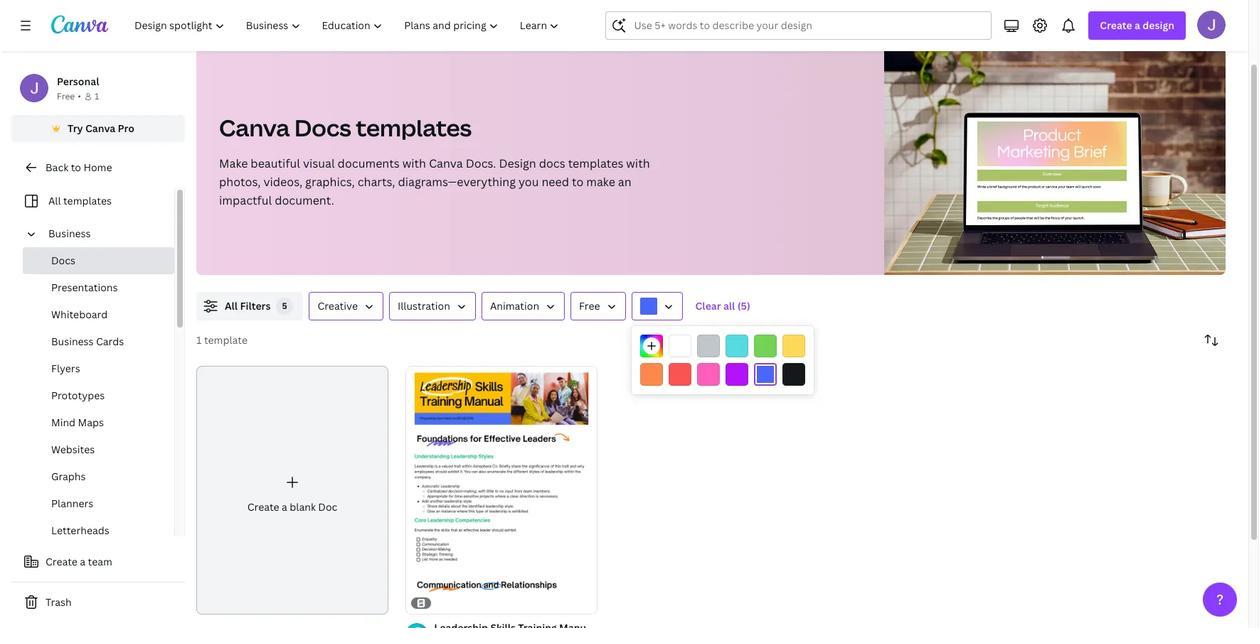 Task type: vqa. For each thing, say whether or not it's contained in the screenshot.
OVERVIEW
no



Task type: describe. For each thing, give the bounding box(es) containing it.
create a design
[[1100, 18, 1175, 32]]

presentations link
[[23, 275, 174, 302]]

project
[[641, 21, 675, 34]]

jacob simon image
[[1197, 11, 1226, 39]]

5 filter options selected element
[[276, 298, 293, 315]]

create for create a design
[[1100, 18, 1132, 32]]

mind maps
[[51, 416, 104, 430]]

maps
[[78, 416, 104, 430]]

make beautiful visual documents with canva docs. design docs templates with photos, videos, graphics, charts, diagrams—everything you need to make an impactful document.
[[219, 156, 650, 208]]

planners link
[[23, 491, 174, 518]]

project plan link
[[635, 14, 704, 42]]

•
[[78, 90, 81, 102]]

create a team button
[[11, 549, 185, 577]]

1 template
[[196, 334, 248, 347]]

planners
[[51, 497, 93, 511]]

whiteboard
[[51, 308, 108, 322]]

canva inside make beautiful visual documents with canva docs. design docs templates with photos, videos, graphics, charts, diagrams—everything you need to make an impactful document.
[[429, 156, 463, 171]]

letterheads link
[[23, 518, 174, 545]]

websites
[[51, 443, 95, 457]]

business cards link
[[23, 329, 174, 356]]

doc
[[318, 501, 338, 514]]

back
[[46, 161, 68, 174]]

make
[[586, 174, 615, 190]]

free for free •
[[57, 90, 75, 102]]

5
[[282, 300, 288, 312]]

illustration
[[398, 300, 450, 313]]

a for design
[[1135, 18, 1140, 32]]

presentations
[[51, 281, 118, 295]]

case study
[[494, 21, 548, 34]]

flyers
[[51, 362, 80, 376]]

all for all templates
[[48, 194, 61, 208]]

0 horizontal spatial to
[[71, 161, 81, 174]]

#4a66fb image
[[640, 298, 657, 315]]

an
[[618, 174, 632, 190]]

you
[[519, 174, 539, 190]]

professional docs
[[202, 21, 288, 34]]

1 with from the left
[[402, 156, 426, 171]]

questionnaire link
[[710, 14, 789, 42]]

cards
[[96, 335, 124, 349]]

design
[[1143, 18, 1175, 32]]

all filters
[[225, 300, 271, 313]]

creative
[[318, 300, 358, 313]]

project plan
[[641, 21, 699, 34]]

free button
[[571, 292, 626, 321]]

prototypes link
[[23, 383, 174, 410]]

business link
[[43, 221, 166, 248]]

document.
[[275, 193, 334, 208]]

invoice
[[865, 21, 900, 34]]

letterheads
[[51, 524, 109, 538]]

trash
[[46, 596, 72, 610]]

personal
[[57, 75, 99, 88]]

free for free
[[579, 300, 600, 313]]

prototypes
[[51, 389, 105, 403]]

animation button
[[482, 292, 565, 321]]

graphics,
[[305, 174, 355, 190]]

all templates link
[[20, 188, 166, 215]]

clear all (5)
[[696, 300, 750, 313]]

#ffffff image
[[669, 335, 692, 358]]

videos,
[[264, 174, 302, 190]]

create for create a blank doc
[[247, 501, 279, 514]]

templates inside make beautiful visual documents with canva docs. design docs templates with photos, videos, graphics, charts, diagrams—everything you need to make an impactful document.
[[568, 156, 624, 171]]

planner
[[331, 21, 368, 34]]

visual
[[303, 156, 335, 171]]

meal
[[305, 21, 328, 34]]

#ffffff image
[[669, 335, 692, 358]]

animation
[[490, 300, 539, 313]]

try canva pro button
[[11, 115, 185, 142]]

graphs
[[51, 470, 86, 484]]

case study link
[[489, 14, 554, 42]]

business for business
[[48, 227, 91, 240]]

#4a66fb image
[[640, 298, 657, 315]]

0 vertical spatial design
[[565, 21, 598, 34]]

graphs link
[[23, 464, 174, 491]]

clear all (5) button
[[688, 292, 758, 321]]

create for create a team
[[46, 556, 77, 569]]

professional docs link
[[196, 14, 294, 42]]

business for business cards
[[51, 335, 94, 349]]

meal planner
[[305, 21, 368, 34]]

newspaper link
[[379, 14, 445, 42]]

1 horizontal spatial templates
[[356, 112, 472, 143]]

consultation
[[801, 21, 862, 34]]



Task type: locate. For each thing, give the bounding box(es) containing it.
a for team
[[80, 556, 85, 569]]

professional
[[202, 21, 261, 34]]

beautiful
[[251, 156, 300, 171]]

need
[[542, 174, 569, 190]]

2 vertical spatial create
[[46, 556, 77, 569]]

#4a66fb image
[[754, 364, 777, 386], [754, 364, 777, 386]]

#74d353 image
[[754, 335, 777, 358], [754, 335, 777, 358]]

with
[[402, 156, 426, 171], [626, 156, 650, 171]]

1 horizontal spatial docs
[[264, 21, 288, 34]]

docs.
[[466, 156, 496, 171]]

#fd5152 image
[[669, 364, 692, 386]]

a left design
[[1135, 18, 1140, 32]]

1 horizontal spatial with
[[626, 156, 650, 171]]

#15181b image
[[783, 364, 805, 386], [783, 364, 805, 386]]

all
[[48, 194, 61, 208], [225, 300, 238, 313]]

mind maps link
[[23, 410, 174, 437]]

1 for 1 template
[[196, 334, 202, 347]]

illustration button
[[389, 292, 476, 321]]

make
[[219, 156, 248, 171]]

okr
[[456, 21, 477, 34]]

canva up diagrams—everything on the left
[[429, 156, 463, 171]]

business cards
[[51, 335, 124, 349]]

a inside dropdown button
[[1135, 18, 1140, 32]]

0 horizontal spatial with
[[402, 156, 426, 171]]

0 horizontal spatial docs
[[51, 254, 75, 268]]

free left #4a66fb icon
[[579, 300, 600, 313]]

2 horizontal spatial canva
[[429, 156, 463, 171]]

docs up presentations
[[51, 254, 75, 268]]

canva
[[219, 112, 290, 143], [85, 122, 115, 135], [429, 156, 463, 171]]

charts,
[[358, 174, 395, 190]]

1 vertical spatial a
[[282, 501, 287, 514]]

None search field
[[606, 11, 992, 40]]

template
[[204, 334, 248, 347]]

business up flyers
[[51, 335, 94, 349]]

2 vertical spatial a
[[80, 556, 85, 569]]

docs for professional
[[264, 21, 288, 34]]

with up an
[[626, 156, 650, 171]]

leadership skills training manual professional doc in yellow green purple playful professional style image
[[406, 366, 598, 615]]

Sort by button
[[1197, 327, 1226, 355]]

templates up make at the left top of the page
[[568, 156, 624, 171]]

0 horizontal spatial design
[[499, 156, 536, 171]]

0 vertical spatial free
[[57, 90, 75, 102]]

1 vertical spatial 1
[[196, 334, 202, 347]]

all down back
[[48, 194, 61, 208]]

1 vertical spatial business
[[51, 335, 94, 349]]

canva inside button
[[85, 122, 115, 135]]

create left design
[[1100, 18, 1132, 32]]

#55dbe0 image
[[726, 335, 748, 358], [726, 335, 748, 358]]

#fd5152 image
[[669, 364, 692, 386]]

docs left meal
[[264, 21, 288, 34]]

all templates
[[48, 194, 112, 208]]

2 with from the left
[[626, 156, 650, 171]]

a left blank in the left of the page
[[282, 501, 287, 514]]

consultation invoice link
[[795, 14, 905, 42]]

#fe884c image
[[640, 364, 663, 386], [640, 364, 663, 386]]

#c1c6cb image
[[697, 335, 720, 358], [697, 335, 720, 358]]

1 left the template
[[196, 334, 202, 347]]

1 horizontal spatial 1
[[196, 334, 202, 347]]

a inside button
[[80, 556, 85, 569]]

create inside button
[[46, 556, 77, 569]]

(5)
[[738, 300, 750, 313]]

2 horizontal spatial templates
[[568, 156, 624, 171]]

questionnaire
[[716, 21, 783, 34]]

create inside "element"
[[247, 501, 279, 514]]

report link
[[983, 14, 1028, 42]]

study
[[520, 21, 548, 34]]

create left blank in the left of the page
[[247, 501, 279, 514]]

0 vertical spatial business
[[48, 227, 91, 240]]

consultation invoice
[[801, 21, 900, 34]]

0 horizontal spatial a
[[80, 556, 85, 569]]

#fd5ebb image
[[697, 364, 720, 386]]

0 horizontal spatial 1
[[95, 90, 99, 102]]

top level navigation element
[[125, 11, 572, 40]]

add a new color image
[[640, 335, 663, 358], [640, 335, 663, 358]]

design brief
[[565, 21, 623, 34]]

try
[[68, 122, 83, 135]]

1 vertical spatial create
[[247, 501, 279, 514]]

report
[[989, 21, 1022, 34]]

templates
[[356, 112, 472, 143], [568, 156, 624, 171], [63, 194, 112, 208]]

0 vertical spatial templates
[[356, 112, 472, 143]]

1 horizontal spatial a
[[282, 501, 287, 514]]

all for all filters
[[225, 300, 238, 313]]

create a team
[[46, 556, 112, 569]]

free left •
[[57, 90, 75, 102]]

canva docs templates
[[219, 112, 472, 143]]

#b612fb image
[[726, 364, 748, 386], [726, 364, 748, 386]]

canva up 'beautiful'
[[219, 112, 290, 143]]

create a blank doc
[[247, 501, 338, 514]]

create a blank doc link
[[196, 366, 389, 615]]

to right back
[[71, 161, 81, 174]]

a for blank
[[282, 501, 287, 514]]

free inside button
[[579, 300, 600, 313]]

#fd5ebb image
[[697, 364, 720, 386]]

2 horizontal spatial docs
[[295, 112, 351, 143]]

back to home
[[46, 161, 112, 174]]

plan
[[677, 21, 699, 34]]

to
[[71, 161, 81, 174], [572, 174, 584, 190]]

create a design button
[[1089, 11, 1186, 40]]

1 vertical spatial free
[[579, 300, 600, 313]]

docs for canva
[[295, 112, 351, 143]]

2 horizontal spatial a
[[1135, 18, 1140, 32]]

1 horizontal spatial free
[[579, 300, 600, 313]]

1 right •
[[95, 90, 99, 102]]

design left brief
[[565, 21, 598, 34]]

1 horizontal spatial create
[[247, 501, 279, 514]]

blank
[[290, 501, 316, 514]]

design
[[565, 21, 598, 34], [499, 156, 536, 171]]

free •
[[57, 90, 81, 102]]

docs
[[264, 21, 288, 34], [295, 112, 351, 143], [51, 254, 75, 268]]

filters
[[240, 300, 271, 313]]

0 horizontal spatial canva
[[85, 122, 115, 135]]

docs up visual
[[295, 112, 351, 143]]

templates up documents
[[356, 112, 472, 143]]

websites link
[[23, 437, 174, 464]]

0 horizontal spatial free
[[57, 90, 75, 102]]

create a blank doc element
[[196, 366, 389, 615]]

try canva pro
[[68, 122, 134, 135]]

2 vertical spatial docs
[[51, 254, 75, 268]]

to right need
[[572, 174, 584, 190]]

meal planner link
[[299, 14, 374, 42]]

0 vertical spatial a
[[1135, 18, 1140, 32]]

mind
[[51, 416, 75, 430]]

brief
[[600, 21, 623, 34]]

1 vertical spatial all
[[225, 300, 238, 313]]

design inside make beautiful visual documents with canva docs. design docs templates with photos, videos, graphics, charts, diagrams—everything you need to make an impactful document.
[[499, 156, 536, 171]]

create inside dropdown button
[[1100, 18, 1132, 32]]

case
[[494, 21, 517, 34]]

2 vertical spatial templates
[[63, 194, 112, 208]]

1 vertical spatial design
[[499, 156, 536, 171]]

diagrams—everything
[[398, 174, 516, 190]]

with right documents
[[402, 156, 426, 171]]

0 vertical spatial 1
[[95, 90, 99, 102]]

to inside make beautiful visual documents with canva docs. design docs templates with photos, videos, graphics, charts, diagrams—everything you need to make an impactful document.
[[572, 174, 584, 190]]

1 vertical spatial templates
[[568, 156, 624, 171]]

create down letterheads
[[46, 556, 77, 569]]

Search search field
[[634, 12, 983, 39]]

0 horizontal spatial create
[[46, 556, 77, 569]]

1 horizontal spatial design
[[565, 21, 598, 34]]

1 horizontal spatial all
[[225, 300, 238, 313]]

whiteboard link
[[23, 302, 174, 329]]

design up you
[[499, 156, 536, 171]]

#fed958 image
[[783, 335, 805, 358], [783, 335, 805, 358]]

free
[[57, 90, 75, 102], [579, 300, 600, 313]]

1
[[95, 90, 99, 102], [196, 334, 202, 347]]

1 horizontal spatial canva
[[219, 112, 290, 143]]

okr link
[[451, 14, 483, 42]]

design brief link
[[560, 14, 629, 42]]

canva right try
[[85, 122, 115, 135]]

flyers link
[[23, 356, 174, 383]]

2 horizontal spatial create
[[1100, 18, 1132, 32]]

clear
[[696, 300, 721, 313]]

1 horizontal spatial to
[[572, 174, 584, 190]]

0 vertical spatial create
[[1100, 18, 1132, 32]]

0 horizontal spatial all
[[48, 194, 61, 208]]

1 vertical spatial docs
[[295, 112, 351, 143]]

documents
[[338, 156, 400, 171]]

templates down back to home at the left top
[[63, 194, 112, 208]]

business down the all templates
[[48, 227, 91, 240]]

all left filters
[[225, 300, 238, 313]]

0 vertical spatial all
[[48, 194, 61, 208]]

photos,
[[219, 174, 261, 190]]

docs
[[539, 156, 565, 171]]

0 vertical spatial docs
[[264, 21, 288, 34]]

business
[[48, 227, 91, 240], [51, 335, 94, 349]]

home
[[84, 161, 112, 174]]

0 horizontal spatial templates
[[63, 194, 112, 208]]

1 for 1
[[95, 90, 99, 102]]

creative button
[[309, 292, 383, 321]]

a inside "element"
[[282, 501, 287, 514]]

newspaper
[[385, 21, 439, 34]]

impactful
[[219, 193, 272, 208]]

create
[[1100, 18, 1132, 32], [247, 501, 279, 514], [46, 556, 77, 569]]

a left team
[[80, 556, 85, 569]]



